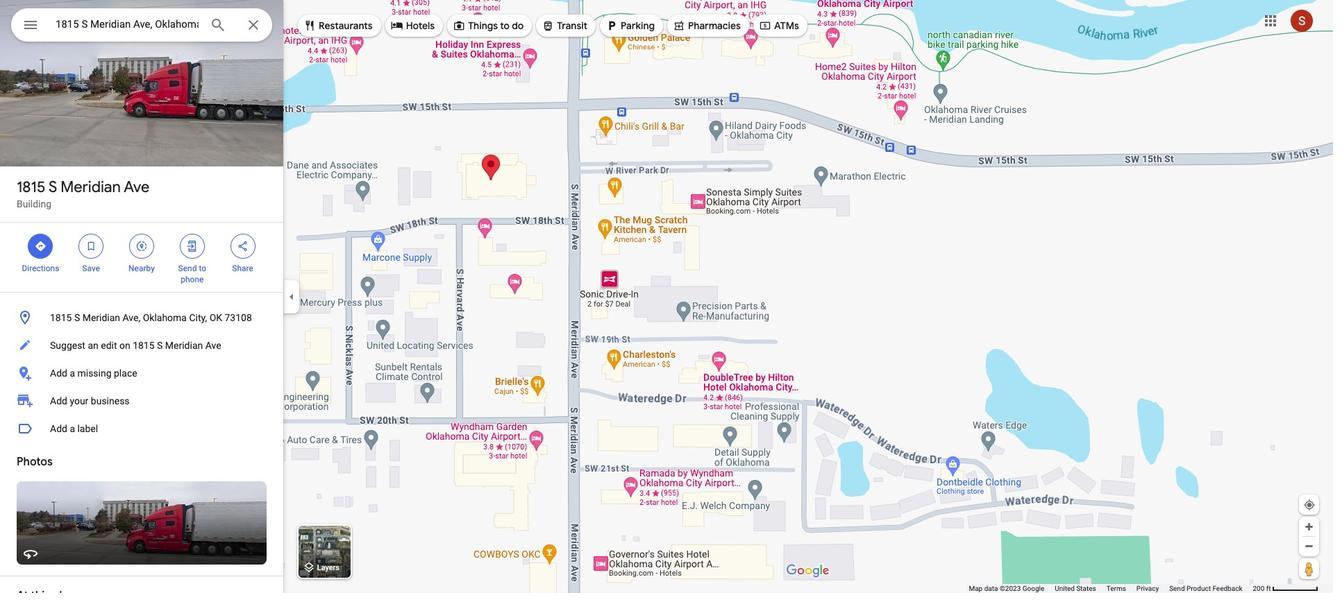 Task type: describe. For each thing, give the bounding box(es) containing it.
send product feedback
[[1169, 585, 1242, 593]]

©2023
[[1000, 585, 1021, 593]]

add your business
[[50, 396, 130, 407]]

add for add a label
[[50, 424, 67, 435]]

united states button
[[1055, 585, 1096, 594]]


[[236, 239, 249, 254]]

a for missing
[[70, 368, 75, 379]]

do
[[512, 19, 524, 32]]

ft
[[1266, 585, 1271, 593]]

s for ave,
[[74, 312, 80, 324]]

1815 s meridian ave building
[[17, 178, 149, 210]]

add a missing place
[[50, 368, 137, 379]]

footer inside the google maps element
[[969, 585, 1253, 594]]

united
[[1055, 585, 1075, 593]]

map
[[969, 585, 983, 593]]

suggest an edit on 1815 s meridian ave button
[[0, 332, 283, 360]]

200 ft
[[1253, 585, 1271, 593]]


[[135, 239, 148, 254]]

oklahoma
[[143, 312, 187, 324]]

send for send to phone
[[178, 264, 197, 274]]

1815 inside button
[[133, 340, 155, 351]]

to inside send to phone
[[199, 264, 206, 274]]

business
[[91, 396, 130, 407]]

200 ft button
[[1253, 585, 1319, 593]]

place
[[114, 368, 137, 379]]

s for ave
[[49, 178, 57, 197]]

an
[[88, 340, 98, 351]]

 pharmacies
[[673, 18, 741, 33]]

meridian for ave
[[61, 178, 121, 197]]

1815 s meridian ave, oklahoma city, ok 73108 button
[[0, 304, 283, 332]]

add for add your business
[[50, 396, 67, 407]]

data
[[984, 585, 998, 593]]

on
[[119, 340, 130, 351]]


[[186, 239, 198, 254]]

ave inside 1815 s meridian ave building
[[124, 178, 149, 197]]

suggest
[[50, 340, 85, 351]]

ave inside button
[[205, 340, 221, 351]]

none field inside 1815 s meridian ave, oklahoma city, ok 73108 field
[[56, 16, 199, 33]]

google
[[1023, 585, 1044, 593]]

google account: sheryl atherton  
(sheryl.atherton@adept.ai) image
[[1291, 9, 1313, 32]]

73108
[[225, 312, 252, 324]]

hotels
[[406, 19, 435, 32]]

united states
[[1055, 585, 1096, 593]]

things
[[468, 19, 498, 32]]

meridian inside suggest an edit on 1815 s meridian ave button
[[165, 340, 203, 351]]

 search field
[[11, 8, 272, 44]]

atms
[[774, 19, 799, 32]]

 atms
[[759, 18, 799, 33]]

add your business link
[[0, 387, 283, 415]]

show street view coverage image
[[1299, 559, 1319, 580]]

ok
[[209, 312, 222, 324]]


[[542, 18, 554, 33]]

1815 for ave,
[[50, 312, 72, 324]]

to inside  things to do
[[500, 19, 510, 32]]

privacy
[[1137, 585, 1159, 593]]

share
[[232, 264, 253, 274]]

actions for 1815 s meridian ave region
[[0, 223, 283, 292]]

1815 s meridian ave main content
[[0, 0, 283, 594]]

 restaurants
[[303, 18, 373, 33]]



Task type: vqa. For each thing, say whether or not it's contained in the screenshot.
St within the button
no



Task type: locate. For each thing, give the bounding box(es) containing it.
a for label
[[70, 424, 75, 435]]

0 horizontal spatial ave
[[124, 178, 149, 197]]

1815 up suggest
[[50, 312, 72, 324]]

send for send product feedback
[[1169, 585, 1185, 593]]

ave up 
[[124, 178, 149, 197]]

1 vertical spatial add
[[50, 396, 67, 407]]

2 add from the top
[[50, 396, 67, 407]]

1 vertical spatial a
[[70, 424, 75, 435]]

1815 inside button
[[50, 312, 72, 324]]

 button
[[11, 8, 50, 44]]

0 vertical spatial 1815
[[17, 178, 45, 197]]

200
[[1253, 585, 1265, 593]]

save
[[82, 264, 100, 274]]

2 vertical spatial meridian
[[165, 340, 203, 351]]

zoom in image
[[1304, 522, 1314, 533]]

0 horizontal spatial 1815
[[17, 178, 45, 197]]

add left your
[[50, 396, 67, 407]]

zoom out image
[[1304, 542, 1314, 552]]

ave
[[124, 178, 149, 197], [205, 340, 221, 351]]

directions
[[22, 264, 59, 274]]

1815 inside 1815 s meridian ave building
[[17, 178, 45, 197]]

2 vertical spatial 1815
[[133, 340, 155, 351]]

collapse side panel image
[[284, 289, 299, 304]]

add a label button
[[0, 415, 283, 443]]

1815 S Meridian Ave, Oklahoma City, OK 73108 field
[[11, 8, 272, 42]]

footer containing map data ©2023 google
[[969, 585, 1253, 594]]

0 vertical spatial meridian
[[61, 178, 121, 197]]

building
[[17, 199, 51, 210]]

restaurants
[[319, 19, 373, 32]]

a left missing
[[70, 368, 75, 379]]

ave down ok
[[205, 340, 221, 351]]

 things to do
[[453, 18, 524, 33]]

privacy button
[[1137, 585, 1159, 594]]

send left product
[[1169, 585, 1185, 593]]

send to phone
[[178, 264, 206, 285]]

city,
[[189, 312, 207, 324]]

0 horizontal spatial to
[[199, 264, 206, 274]]

0 vertical spatial to
[[500, 19, 510, 32]]

s up building
[[49, 178, 57, 197]]

0 vertical spatial add
[[50, 368, 67, 379]]

meridian up edit
[[82, 312, 120, 324]]

terms
[[1107, 585, 1126, 593]]

footer
[[969, 585, 1253, 594]]

nearby
[[128, 264, 155, 274]]

add a missing place button
[[0, 360, 283, 387]]

show your location image
[[1303, 499, 1316, 512]]

0 vertical spatial s
[[49, 178, 57, 197]]

missing
[[77, 368, 111, 379]]

 transit
[[542, 18, 587, 33]]

2 vertical spatial add
[[50, 424, 67, 435]]

2 horizontal spatial s
[[157, 340, 163, 351]]


[[303, 18, 316, 33]]


[[606, 18, 618, 33]]

edit
[[101, 340, 117, 351]]

your
[[70, 396, 88, 407]]


[[673, 18, 685, 33]]

1 horizontal spatial to
[[500, 19, 510, 32]]


[[22, 15, 39, 35]]

send up phone
[[178, 264, 197, 274]]

a left label
[[70, 424, 75, 435]]

1 horizontal spatial 1815
[[50, 312, 72, 324]]


[[453, 18, 465, 33]]

1815 for ave
[[17, 178, 45, 197]]

parking
[[621, 19, 655, 32]]

1815
[[17, 178, 45, 197], [50, 312, 72, 324], [133, 340, 155, 351]]

send
[[178, 264, 197, 274], [1169, 585, 1185, 593]]

1 horizontal spatial send
[[1169, 585, 1185, 593]]

map data ©2023 google
[[969, 585, 1044, 593]]

s down oklahoma
[[157, 340, 163, 351]]


[[759, 18, 771, 33]]

add down suggest
[[50, 368, 67, 379]]

a
[[70, 368, 75, 379], [70, 424, 75, 435]]

meridian inside 1815 s meridian ave building
[[61, 178, 121, 197]]


[[34, 239, 47, 254]]

1815 right on
[[133, 340, 155, 351]]

terms button
[[1107, 585, 1126, 594]]

transit
[[557, 19, 587, 32]]

3 add from the top
[[50, 424, 67, 435]]

add a label
[[50, 424, 98, 435]]

2 horizontal spatial 1815
[[133, 340, 155, 351]]

add for add a missing place
[[50, 368, 67, 379]]

1815 up building
[[17, 178, 45, 197]]

add left label
[[50, 424, 67, 435]]

feedback
[[1213, 585, 1242, 593]]

 hotels
[[391, 18, 435, 33]]

photos
[[17, 455, 53, 469]]

1 vertical spatial send
[[1169, 585, 1185, 593]]

product
[[1187, 585, 1211, 593]]

2 a from the top
[[70, 424, 75, 435]]

meridian
[[61, 178, 121, 197], [82, 312, 120, 324], [165, 340, 203, 351]]

0 horizontal spatial send
[[178, 264, 197, 274]]

layers
[[317, 564, 339, 573]]

states
[[1076, 585, 1096, 593]]

1815 s meridian ave, oklahoma city, ok 73108
[[50, 312, 252, 324]]

meridian for ave,
[[82, 312, 120, 324]]

1 a from the top
[[70, 368, 75, 379]]

1 vertical spatial s
[[74, 312, 80, 324]]

add
[[50, 368, 67, 379], [50, 396, 67, 407], [50, 424, 67, 435]]

1 horizontal spatial s
[[74, 312, 80, 324]]

2 vertical spatial s
[[157, 340, 163, 351]]

None field
[[56, 16, 199, 33]]

1 vertical spatial to
[[199, 264, 206, 274]]

1 add from the top
[[50, 368, 67, 379]]

ave,
[[123, 312, 140, 324]]

0 vertical spatial send
[[178, 264, 197, 274]]

label
[[77, 424, 98, 435]]


[[391, 18, 403, 33]]

suggest an edit on 1815 s meridian ave
[[50, 340, 221, 351]]

s inside button
[[157, 340, 163, 351]]

send inside send to phone
[[178, 264, 197, 274]]

0 horizontal spatial s
[[49, 178, 57, 197]]

1 vertical spatial 1815
[[50, 312, 72, 324]]

to left do
[[500, 19, 510, 32]]

s inside button
[[74, 312, 80, 324]]

meridian inside 1815 s meridian ave, oklahoma city, ok 73108 button
[[82, 312, 120, 324]]


[[85, 239, 97, 254]]

to
[[500, 19, 510, 32], [199, 264, 206, 274]]

 parking
[[606, 18, 655, 33]]

s inside 1815 s meridian ave building
[[49, 178, 57, 197]]

phone
[[181, 275, 204, 285]]

send inside 'send product feedback' button
[[1169, 585, 1185, 593]]

google maps element
[[0, 0, 1333, 594]]

s up suggest
[[74, 312, 80, 324]]

1 vertical spatial ave
[[205, 340, 221, 351]]

meridian down city,
[[165, 340, 203, 351]]

to up phone
[[199, 264, 206, 274]]

s
[[49, 178, 57, 197], [74, 312, 80, 324], [157, 340, 163, 351]]

0 vertical spatial ave
[[124, 178, 149, 197]]

pharmacies
[[688, 19, 741, 32]]

meridian up 
[[61, 178, 121, 197]]

1 vertical spatial meridian
[[82, 312, 120, 324]]

0 vertical spatial a
[[70, 368, 75, 379]]

1 horizontal spatial ave
[[205, 340, 221, 351]]

send product feedback button
[[1169, 585, 1242, 594]]



